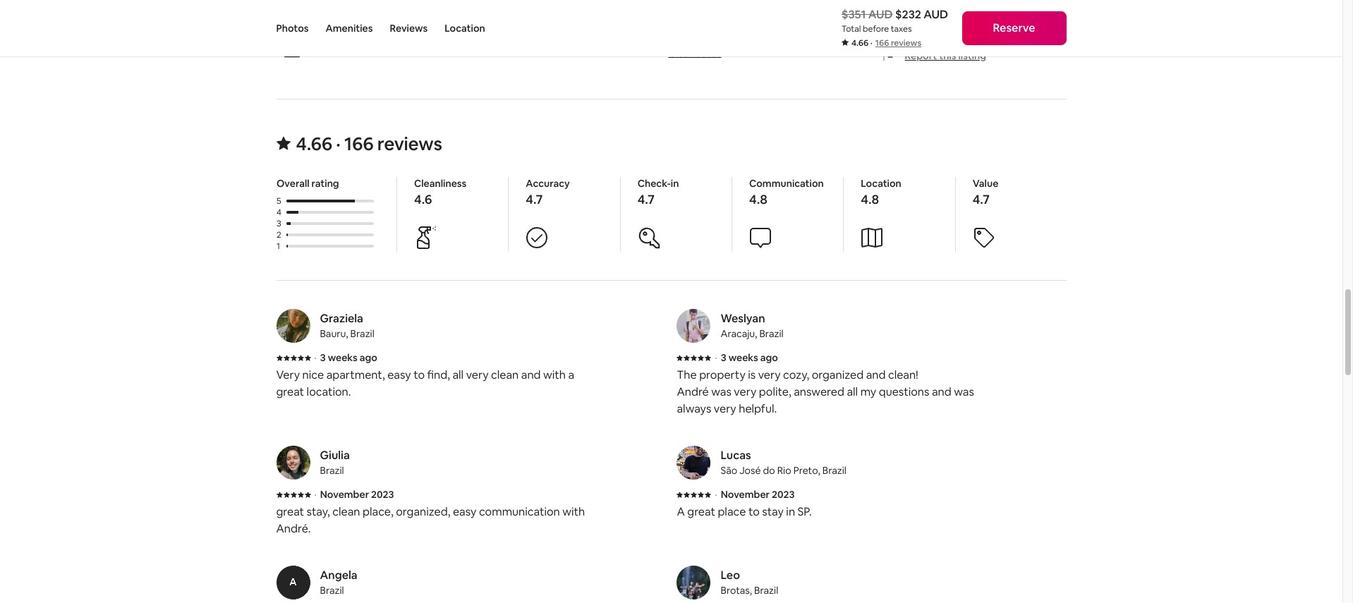 Task type: locate. For each thing, give the bounding box(es) containing it.
great inside great stay, clean place, organized, easy communication with andré.
[[276, 505, 304, 520]]

location.
[[307, 385, 351, 400]]

4.66 · 166 reviews up rating
[[296, 132, 442, 156]]

3 up "property"
[[721, 352, 727, 365]]

são
[[721, 465, 738, 477]]

november for clean
[[320, 489, 369, 502]]

3
[[276, 218, 281, 230], [320, 352, 326, 365], [721, 352, 727, 365]]

brazil down angela at the left bottom of page
[[320, 585, 344, 598]]

· up "property"
[[715, 352, 718, 365]]

report
[[905, 50, 938, 62]]

1 horizontal spatial all
[[847, 385, 858, 400]]

weeks for weslyan
[[729, 352, 759, 365]]

before
[[863, 23, 889, 35]]

0 horizontal spatial 3
[[276, 218, 281, 230]]

1 weeks from the left
[[328, 352, 358, 365]]

1 · 3 weeks ago from the left
[[314, 352, 378, 365]]

0 vertical spatial clean
[[491, 368, 519, 383]]

brazil inside giulia brazil
[[320, 465, 344, 477]]

4.7 down value
[[973, 192, 990, 208]]

4.7 inside value 4.7
[[973, 192, 990, 208]]

list
[[271, 309, 1073, 604]]

was down "property"
[[712, 385, 732, 400]]

reviews
[[891, 37, 922, 49], [377, 132, 442, 156]]

taxes
[[891, 23, 912, 35]]

2023 for organized,
[[371, 489, 394, 502]]

2 4.7 from the left
[[638, 192, 655, 208]]

1 vertical spatial 166
[[344, 132, 374, 156]]

0 horizontal spatial location
[[445, 22, 485, 35]]

1 horizontal spatial 3
[[320, 352, 326, 365]]

great stay, clean place, organized, easy communication with andré.
[[276, 505, 585, 537]]

ago for weslyan
[[761, 352, 779, 365]]

0 horizontal spatial november
[[320, 489, 369, 502]]

2 ago from the left
[[761, 352, 779, 365]]

1 horizontal spatial was
[[955, 385, 975, 400]]

1 horizontal spatial 166
[[876, 37, 890, 49]]

stay
[[763, 505, 784, 520]]

0 vertical spatial easy
[[388, 368, 411, 383]]

$351 aud $232 aud total before taxes
[[842, 7, 949, 35]]

0 horizontal spatial clean
[[333, 505, 360, 520]]

0 vertical spatial 4.66 · 166 reviews
[[852, 37, 922, 49]]

to left find,
[[414, 368, 425, 383]]

2 horizontal spatial and
[[932, 385, 952, 400]]

overall rating
[[276, 177, 339, 190]]

· 3 weeks ago up "apartment,"
[[314, 352, 378, 365]]

0 horizontal spatial 4.66
[[296, 132, 333, 156]]

polite,
[[759, 385, 792, 400]]

a great place to stay in sp.
[[677, 505, 812, 520]]

2 november from the left
[[721, 489, 770, 502]]

graziela image
[[276, 309, 310, 343]]

0 horizontal spatial weeks
[[328, 352, 358, 365]]

to
[[414, 368, 425, 383], [749, 505, 760, 520]]

brazil down graziela
[[351, 328, 375, 341]]

was
[[712, 385, 732, 400], [955, 385, 975, 400]]

2 · november 2023 from the left
[[715, 489, 795, 502]]

1 november from the left
[[320, 489, 369, 502]]

1 horizontal spatial 2023
[[772, 489, 795, 502]]

and right questions
[[932, 385, 952, 400]]

1 4.8 from the left
[[749, 192, 768, 208]]

great down very
[[276, 385, 304, 400]]

was right questions
[[955, 385, 975, 400]]

0 horizontal spatial 166
[[344, 132, 374, 156]]

organized
[[812, 368, 864, 383]]

1 horizontal spatial 4.8
[[861, 192, 879, 208]]

brazil right brotas,
[[755, 585, 779, 598]]

0 horizontal spatial · 3 weeks ago
[[314, 352, 378, 365]]

all right find,
[[453, 368, 464, 383]]

3 up nice
[[320, 352, 326, 365]]

communication
[[479, 505, 560, 520]]

1 vertical spatial reviews
[[377, 132, 442, 156]]

weslyan image
[[677, 309, 711, 343], [677, 309, 711, 343]]

1 2023 from the left
[[371, 489, 394, 502]]

clean
[[491, 368, 519, 383], [333, 505, 360, 520]]

0 horizontal spatial easy
[[388, 368, 411, 383]]

2023 up 'place,'
[[371, 489, 394, 502]]

angela image
[[276, 566, 310, 600]]

2 · 3 weeks ago from the left
[[715, 352, 779, 365]]

easy right organized, at bottom left
[[453, 505, 477, 520]]

november up the "stay,"
[[320, 489, 369, 502]]

1 horizontal spatial to
[[749, 505, 760, 520]]

very
[[276, 368, 300, 383]]

1 horizontal spatial in
[[787, 505, 796, 520]]

4.66 down total
[[852, 37, 869, 49]]

1 horizontal spatial location
[[861, 177, 902, 190]]

photos
[[276, 22, 309, 35]]

brazil right preto,
[[823, 465, 847, 477]]

reviews down taxes
[[891, 37, 922, 49]]

1 was from the left
[[712, 385, 732, 400]]

leo
[[721, 569, 741, 583]]

· up nice
[[314, 352, 317, 365]]

leo image
[[677, 566, 711, 600]]

great up andré.
[[276, 505, 304, 520]]

place,
[[363, 505, 394, 520]]

easy left find,
[[388, 368, 411, 383]]

and up the my
[[867, 368, 886, 383]]

0 horizontal spatial and
[[521, 368, 541, 383]]

clean right the "stay,"
[[333, 505, 360, 520]]

3 for the property is very cozy, organized and clean!
[[721, 352, 727, 365]]

· 3 weeks ago up is
[[715, 352, 779, 365]]

0 horizontal spatial · november 2023
[[314, 489, 394, 502]]

0 horizontal spatial 4.8
[[749, 192, 768, 208]]

1 horizontal spatial clean
[[491, 368, 519, 383]]

· for very nice apartment, easy to find, all very clean and with a great location.
[[314, 352, 317, 365]]

4.7 down accuracy
[[526, 192, 543, 208]]

0 vertical spatial to
[[414, 368, 425, 383]]

1 vertical spatial 4.66 · 166 reviews
[[296, 132, 442, 156]]

0 vertical spatial reviews
[[891, 37, 922, 49]]

4.7 for accuracy 4.7
[[526, 192, 543, 208]]

clear dates button
[[663, 41, 727, 65]]

3 4.7 from the left
[[973, 192, 990, 208]]

location button
[[445, 0, 485, 56]]

4.7 inside accuracy 4.7
[[526, 192, 543, 208]]

4.7
[[526, 192, 543, 208], [638, 192, 655, 208], [973, 192, 990, 208]]

1 ago from the left
[[360, 352, 378, 365]]

do
[[763, 465, 776, 477]]

2 2023 from the left
[[772, 489, 795, 502]]

1 vertical spatial clean
[[333, 505, 360, 520]]

with right communication
[[563, 505, 585, 520]]

0 vertical spatial in
[[671, 177, 679, 190]]

november
[[320, 489, 369, 502], [721, 489, 770, 502]]

1 vertical spatial 4.66
[[296, 132, 333, 156]]

4.8 inside location 4.8
[[861, 192, 879, 208]]

brazil inside lucas são josé do rio preto, brazil
[[823, 465, 847, 477]]

lucas
[[721, 449, 752, 463]]

value 4.7
[[973, 177, 999, 208]]

1 vertical spatial location
[[861, 177, 902, 190]]

· 3 weeks ago
[[314, 352, 378, 365], [715, 352, 779, 365]]

all
[[453, 368, 464, 383], [847, 385, 858, 400]]

easy inside very nice apartment, easy to find, all very clean and with a great location.
[[388, 368, 411, 383]]

a
[[569, 368, 575, 383]]

0 horizontal spatial to
[[414, 368, 425, 383]]

lucas image
[[677, 446, 711, 480], [677, 446, 711, 480]]

0 horizontal spatial all
[[453, 368, 464, 383]]

0 vertical spatial all
[[453, 368, 464, 383]]

to left stay
[[749, 505, 760, 520]]

2 horizontal spatial 4.7
[[973, 192, 990, 208]]

4.66 up overall rating
[[296, 132, 333, 156]]

1 horizontal spatial · 3 weeks ago
[[715, 352, 779, 365]]

2023 up stay
[[772, 489, 795, 502]]

1 4.7 from the left
[[526, 192, 543, 208]]

1 · november 2023 from the left
[[314, 489, 394, 502]]

4.7 down check-
[[638, 192, 655, 208]]

5
[[276, 196, 281, 207]]

nice
[[303, 368, 324, 383]]

1 vertical spatial all
[[847, 385, 858, 400]]

1 horizontal spatial and
[[867, 368, 886, 383]]

· down before on the top right of the page
[[871, 37, 873, 49]]

graziela bauru, brazil
[[320, 312, 375, 341]]

very right find,
[[466, 368, 489, 383]]

clean right find,
[[491, 368, 519, 383]]

easy inside great stay, clean place, organized, easy communication with andré.
[[453, 505, 477, 520]]

brazil down weslyan
[[760, 328, 784, 341]]

3 for very nice apartment, easy to find, all very clean and with a great location.
[[320, 352, 326, 365]]

very inside very nice apartment, easy to find, all very clean and with a great location.
[[466, 368, 489, 383]]

· 3 weeks ago for weslyan
[[715, 352, 779, 365]]

· november 2023
[[314, 489, 394, 502], [715, 489, 795, 502]]

0 horizontal spatial in
[[671, 177, 679, 190]]

· for a great place to stay in sp.
[[715, 489, 718, 502]]

location 4.8
[[861, 177, 902, 208]]

location
[[445, 22, 485, 35], [861, 177, 902, 190]]

4.8
[[749, 192, 768, 208], [861, 192, 879, 208]]

in
[[671, 177, 679, 190], [787, 505, 796, 520]]

1 horizontal spatial easy
[[453, 505, 477, 520]]

answered
[[794, 385, 845, 400]]

4.8 for location 4.8
[[861, 192, 879, 208]]

november up a great place to stay in sp. on the right bottom
[[721, 489, 770, 502]]

0 horizontal spatial ago
[[360, 352, 378, 365]]

ago
[[360, 352, 378, 365], [761, 352, 779, 365]]

1
[[276, 241, 280, 252]]

0 horizontal spatial 2023
[[371, 489, 394, 502]]

listing
[[959, 50, 987, 62]]

reviews up 'cleanliness'
[[377, 132, 442, 156]]

angela image
[[276, 566, 310, 600]]

2 weeks from the left
[[729, 352, 759, 365]]

1 vertical spatial in
[[787, 505, 796, 520]]

0 horizontal spatial 4.7
[[526, 192, 543, 208]]

4.66 · 166 reviews down before on the top right of the page
[[852, 37, 922, 49]]

with left a
[[544, 368, 566, 383]]

brazil inside angela brazil
[[320, 585, 344, 598]]

angela
[[320, 569, 358, 583]]

easy
[[388, 368, 411, 383], [453, 505, 477, 520]]

reviews button
[[390, 0, 428, 56]]

4.7 for value 4.7
[[973, 192, 990, 208]]

0 vertical spatial 4.66
[[852, 37, 869, 49]]

aracaju,
[[721, 328, 758, 341]]

all left the my
[[847, 385, 858, 400]]

very
[[466, 368, 489, 383], [759, 368, 781, 383], [734, 385, 757, 400], [714, 402, 737, 417]]

ago for graziela
[[360, 352, 378, 365]]

and left a
[[521, 368, 541, 383]]

ago up polite,
[[761, 352, 779, 365]]

1 horizontal spatial 4.7
[[638, 192, 655, 208]]

2 horizontal spatial 3
[[721, 352, 727, 365]]

0 vertical spatial with
[[544, 368, 566, 383]]

· up a great place to stay in sp. on the right bottom
[[715, 489, 718, 502]]

0 horizontal spatial was
[[712, 385, 732, 400]]

1 vertical spatial with
[[563, 505, 585, 520]]

ago up "apartment,"
[[360, 352, 378, 365]]

1 vertical spatial easy
[[453, 505, 477, 520]]

weeks up is
[[729, 352, 759, 365]]

4.8 for communication 4.8
[[749, 192, 768, 208]]

1 horizontal spatial · november 2023
[[715, 489, 795, 502]]

3 down '5' at the top left
[[276, 218, 281, 230]]

2 4.8 from the left
[[861, 192, 879, 208]]

· november 2023 for place,
[[314, 489, 394, 502]]

1 horizontal spatial 4.66
[[852, 37, 869, 49]]

preto,
[[794, 465, 821, 477]]

1 horizontal spatial ago
[[761, 352, 779, 365]]

and
[[521, 368, 541, 383], [867, 368, 886, 383], [932, 385, 952, 400]]

· up the "stay,"
[[314, 489, 317, 502]]

1 horizontal spatial november
[[721, 489, 770, 502]]

graziela
[[320, 312, 364, 326]]

weeks
[[328, 352, 358, 365], [729, 352, 759, 365]]

4.8 inside communication 4.8
[[749, 192, 768, 208]]

location for location
[[445, 22, 485, 35]]

0 vertical spatial location
[[445, 22, 485, 35]]

weeks up "apartment,"
[[328, 352, 358, 365]]

1 horizontal spatial weeks
[[729, 352, 759, 365]]

reserve
[[993, 20, 1036, 35]]

brazil down giulia
[[320, 465, 344, 477]]

· up rating
[[336, 132, 341, 156]]

brazil inside weslyan aracaju, brazil
[[760, 328, 784, 341]]

· november 2023 up 'place,'
[[314, 489, 394, 502]]

· november 2023 up a great place to stay in sp. on the right bottom
[[715, 489, 795, 502]]

2023
[[371, 489, 394, 502], [772, 489, 795, 502]]



Task type: vqa. For each thing, say whether or not it's contained in the screenshot.
1st 'was'
yes



Task type: describe. For each thing, give the bounding box(es) containing it.
always
[[677, 402, 712, 417]]

clear dates
[[669, 47, 722, 60]]

4
[[276, 207, 281, 218]]

brazil inside 'leo brotas, brazil'
[[755, 585, 779, 598]]

clear
[[669, 47, 694, 60]]

· for great stay, clean place, organized, easy communication with andré.
[[314, 489, 317, 502]]

166 reviews button
[[876, 37, 922, 49]]

lucas são josé do rio preto, brazil
[[721, 449, 847, 477]]

helpful.
[[739, 402, 777, 417]]

· 3 weeks ago for graziela
[[314, 352, 378, 365]]

$351 aud
[[842, 7, 893, 22]]

weeks for graziela
[[328, 352, 358, 365]]

very down is
[[734, 385, 757, 400]]

2023 for stay
[[772, 489, 795, 502]]

andré.
[[276, 522, 311, 537]]

leo brotas, brazil
[[721, 569, 779, 598]]

weslyan
[[721, 312, 766, 326]]

amenities button
[[326, 0, 373, 56]]

very right "always"
[[714, 402, 737, 417]]

4.7 inside check-in 4.7
[[638, 192, 655, 208]]

weslyan aracaju, brazil
[[721, 312, 784, 341]]

giulia brazil
[[320, 449, 350, 477]]

with inside great stay, clean place, organized, easy communication with andré.
[[563, 505, 585, 520]]

all inside very nice apartment, easy to find, all very clean and with a great location.
[[453, 368, 464, 383]]

the
[[677, 368, 697, 383]]

0 horizontal spatial reviews
[[377, 132, 442, 156]]

clean inside great stay, clean place, organized, easy communication with andré.
[[333, 505, 360, 520]]

all inside the property is very cozy, organized and clean! andré was very polite, answered all my questions and was always very helpful.
[[847, 385, 858, 400]]

reserve button
[[962, 11, 1067, 45]]

overall
[[276, 177, 309, 190]]

a
[[677, 505, 685, 520]]

amenities
[[326, 22, 373, 35]]

brotas,
[[721, 585, 753, 598]]

· for the property is very cozy, organized and clean!
[[715, 352, 718, 365]]

the property is very cozy, organized and clean! andré was very polite, answered all my questions and was always very helpful.
[[677, 368, 975, 417]]

great right a
[[688, 505, 716, 520]]

report this listing button
[[883, 50, 987, 62]]

photos button
[[276, 0, 309, 56]]

list containing graziela
[[271, 309, 1073, 604]]

value
[[973, 177, 999, 190]]

graziela image
[[276, 309, 310, 343]]

property
[[700, 368, 746, 383]]

rating
[[311, 177, 339, 190]]

report this listing
[[905, 50, 987, 62]]

1 vertical spatial to
[[749, 505, 760, 520]]

clean inside very nice apartment, easy to find, all very clean and with a great location.
[[491, 368, 519, 383]]

2
[[276, 230, 281, 241]]

place
[[718, 505, 746, 520]]

stay,
[[307, 505, 330, 520]]

2 was from the left
[[955, 385, 975, 400]]

1 horizontal spatial 4.66 · 166 reviews
[[852, 37, 922, 49]]

accuracy
[[526, 177, 570, 190]]

giulia image
[[276, 446, 310, 480]]

reviews
[[390, 22, 428, 35]]

this
[[940, 50, 957, 62]]

find,
[[428, 368, 450, 383]]

communication 4.8
[[749, 177, 824, 208]]

and inside very nice apartment, easy to find, all very clean and with a great location.
[[521, 368, 541, 383]]

bauru,
[[320, 328, 348, 341]]

great inside very nice apartment, easy to find, all very clean and with a great location.
[[276, 385, 304, 400]]

0 horizontal spatial 4.66 · 166 reviews
[[296, 132, 442, 156]]

november for place
[[721, 489, 770, 502]]

location for location 4.8
[[861, 177, 902, 190]]

giulia image
[[276, 446, 310, 480]]

my
[[861, 385, 877, 400]]

to inside very nice apartment, easy to find, all very clean and with a great location.
[[414, 368, 425, 383]]

is
[[748, 368, 756, 383]]

$232 aud
[[896, 7, 949, 22]]

1 horizontal spatial reviews
[[891, 37, 922, 49]]

josé
[[740, 465, 761, 477]]

check-
[[638, 177, 671, 190]]

check-in 4.7
[[638, 177, 679, 208]]

total
[[842, 23, 861, 35]]

clean!
[[889, 368, 919, 383]]

communication
[[749, 177, 824, 190]]

very right is
[[759, 368, 781, 383]]

very nice apartment, easy to find, all very clean and with a great location.
[[276, 368, 575, 400]]

0 vertical spatial 166
[[876, 37, 890, 49]]

rio
[[778, 465, 792, 477]]

· november 2023 for to
[[715, 489, 795, 502]]

accuracy 4.7
[[526, 177, 570, 208]]

cozy,
[[784, 368, 810, 383]]

with inside very nice apartment, easy to find, all very clean and with a great location.
[[544, 368, 566, 383]]

andré
[[677, 385, 709, 400]]

giulia
[[320, 449, 350, 463]]

questions
[[879, 385, 930, 400]]

apartment,
[[327, 368, 385, 383]]

organized,
[[396, 505, 451, 520]]

cleanliness 4.6
[[414, 177, 466, 208]]

in inside check-in 4.7
[[671, 177, 679, 190]]

angela brazil
[[320, 569, 358, 598]]

sp.
[[798, 505, 812, 520]]

leo image
[[677, 566, 711, 600]]

brazil inside graziela bauru, brazil
[[351, 328, 375, 341]]

cleanliness
[[414, 177, 466, 190]]

dates
[[696, 47, 722, 60]]

4.6
[[414, 192, 432, 208]]



